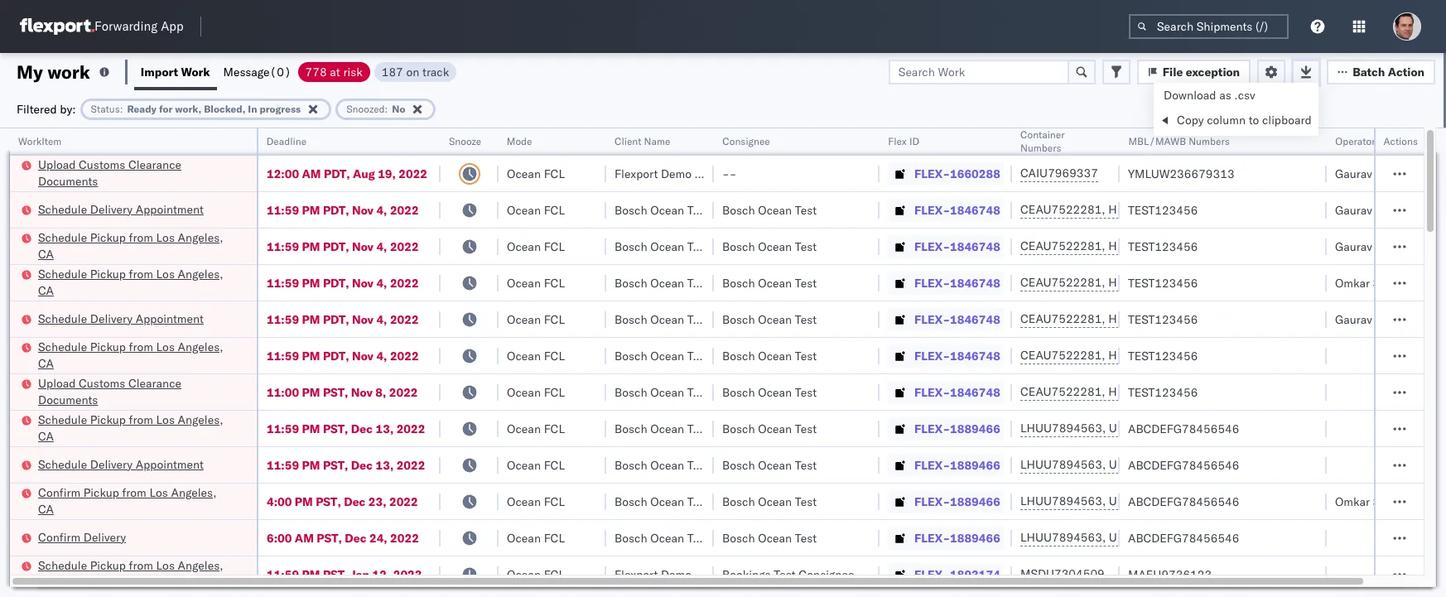 Task type: locate. For each thing, give the bounding box(es) containing it.
lhuu7894563, uetu5238478 for schedule pickup from los angeles, ca
[[1021, 421, 1190, 436]]

1 4, from the top
[[376, 203, 387, 217]]

snoozed : no
[[346, 102, 405, 115]]

track
[[422, 64, 449, 79]]

lhuu7894563,
[[1021, 421, 1106, 436], [1021, 457, 1106, 472], [1021, 494, 1106, 509], [1021, 530, 1106, 545]]

savant for ceau7522281, hlxu6269489, hlxu8034992
[[1373, 275, 1409, 290]]

numbers for container numbers
[[1021, 142, 1062, 154]]

8 flex- from the top
[[915, 421, 950, 436]]

2022
[[399, 166, 427, 181], [390, 203, 419, 217], [390, 239, 419, 254], [390, 275, 419, 290], [390, 312, 419, 327], [390, 348, 419, 363], [389, 385, 418, 400], [397, 421, 425, 436], [397, 458, 425, 473], [389, 494, 418, 509], [390, 531, 419, 545]]

1 customs from the top
[[79, 157, 125, 172]]

3 ceau7522281, hlxu6269489, hlxu8034992 from the top
[[1021, 275, 1278, 290]]

bosch
[[615, 203, 647, 217], [722, 203, 755, 217], [615, 239, 647, 254], [722, 239, 755, 254], [615, 275, 647, 290], [722, 275, 755, 290], [615, 312, 647, 327], [722, 312, 755, 327], [615, 348, 647, 363], [722, 348, 755, 363], [615, 385, 647, 400], [722, 385, 755, 400], [615, 421, 647, 436], [722, 421, 755, 436], [615, 458, 647, 473], [722, 458, 755, 473], [615, 494, 647, 509], [722, 494, 755, 509], [615, 531, 647, 545], [722, 531, 755, 545]]

flexport. image
[[20, 18, 94, 35]]

download
[[1164, 88, 1216, 103]]

1 gaurav jawla from the top
[[1335, 166, 1404, 181]]

1 vertical spatial confirm
[[38, 530, 80, 545]]

5 hlxu6269489, from the top
[[1109, 348, 1193, 363]]

flex-
[[915, 166, 950, 181], [915, 203, 950, 217], [915, 239, 950, 254], [915, 275, 950, 290], [915, 312, 950, 327], [915, 348, 950, 363], [915, 385, 950, 400], [915, 421, 950, 436], [915, 458, 950, 473], [915, 494, 950, 509], [915, 531, 950, 545], [915, 567, 950, 582]]

gaurav jawla
[[1335, 166, 1404, 181], [1335, 203, 1404, 217], [1335, 239, 1404, 254], [1335, 312, 1404, 327]]

file exception
[[1163, 64, 1240, 79]]

client name
[[615, 135, 670, 147]]

numbers down column
[[1188, 135, 1230, 147]]

confirm for confirm pickup from los angeles, ca
[[38, 485, 80, 500]]

resize handle column header for workitem
[[237, 128, 257, 597]]

omkar
[[1335, 275, 1370, 290], [1335, 494, 1370, 509]]

upload customs clearance documents
[[38, 157, 181, 188], [38, 376, 181, 407]]

4 1846748 from the top
[[950, 312, 1001, 327]]

flexport for bookings test consignee
[[615, 567, 658, 582]]

download as .csv
[[1164, 88, 1256, 103]]

1 vertical spatial savant
[[1373, 494, 1409, 509]]

upload for 11:00 pm pst, nov 8, 2022
[[38, 376, 76, 391]]

hlxu8034992 for 2nd the schedule pickup from los angeles, ca button
[[1196, 275, 1278, 290]]

5 11:59 from the top
[[267, 348, 299, 363]]

: left "ready"
[[120, 102, 123, 115]]

jawla for schedule delivery appointment
[[1376, 312, 1404, 327]]

consignee
[[722, 135, 770, 147], [695, 166, 750, 181], [695, 567, 750, 582], [799, 567, 854, 582]]

11 resize handle column header from the left
[[1415, 128, 1435, 597]]

demo left "bookings"
[[661, 567, 692, 582]]

schedule delivery appointment button for 11:59 pm pst, dec 13, 2022
[[38, 456, 204, 474]]

flexport for --
[[615, 166, 658, 181]]

numbers inside container numbers
[[1021, 142, 1062, 154]]

fcl
[[544, 166, 565, 181], [544, 203, 565, 217], [544, 239, 565, 254], [544, 275, 565, 290], [544, 312, 565, 327], [544, 348, 565, 363], [544, 385, 565, 400], [544, 421, 565, 436], [544, 458, 565, 473], [544, 494, 565, 509], [544, 531, 565, 545], [544, 567, 565, 582]]

forwarding app link
[[20, 18, 184, 35]]

2 schedule delivery appointment button from the top
[[38, 310, 204, 328]]

file exception button
[[1137, 59, 1251, 84], [1137, 59, 1251, 84]]

11:59 pm pdt, nov 4, 2022
[[267, 203, 419, 217], [267, 239, 419, 254], [267, 275, 419, 290], [267, 312, 419, 327], [267, 348, 419, 363]]

1 confirm from the top
[[38, 485, 80, 500]]

4,
[[376, 203, 387, 217], [376, 239, 387, 254], [376, 275, 387, 290], [376, 312, 387, 327], [376, 348, 387, 363]]

1 upload customs clearance documents button from the top
[[38, 156, 235, 191]]

confirm delivery button
[[38, 529, 126, 547]]

4 schedule pickup from los angeles, ca link from the top
[[38, 411, 235, 444]]

4:00 pm pst, dec 23, 2022
[[267, 494, 418, 509]]

6 test123456 from the top
[[1128, 385, 1198, 400]]

omkar savant
[[1335, 275, 1409, 290], [1335, 494, 1409, 509]]

gaurav
[[1335, 166, 1373, 181], [1335, 203, 1373, 217], [1335, 239, 1373, 254], [1335, 312, 1373, 327]]

1 savant from the top
[[1373, 275, 1409, 290]]

0 vertical spatial upload customs clearance documents
[[38, 157, 181, 188]]

1 horizontal spatial :
[[385, 102, 388, 115]]

2 1889466 from the top
[[950, 458, 1001, 473]]

4 ceau7522281, hlxu6269489, hlxu8034992 from the top
[[1021, 311, 1278, 326]]

bookings test consignee
[[722, 567, 854, 582]]

1 hlxu8034992 from the top
[[1196, 202, 1278, 217]]

lhuu7894563, for schedule delivery appointment
[[1021, 457, 1106, 472]]

mbl/mawb numbers
[[1128, 135, 1230, 147]]

4 gaurav jawla from the top
[[1335, 312, 1404, 327]]

workitem
[[18, 135, 62, 147]]

0 vertical spatial 13,
[[376, 421, 394, 436]]

confirm down confirm pickup from los angeles, ca
[[38, 530, 80, 545]]

1 vertical spatial upload customs clearance documents link
[[38, 375, 235, 408]]

flex-1846748 for the 'schedule pickup from los angeles, ca' link corresponding to 5th the schedule pickup from los angeles, ca button from the bottom
[[915, 239, 1001, 254]]

6:00
[[267, 531, 292, 545]]

4 gaurav from the top
[[1335, 312, 1373, 327]]

24,
[[369, 531, 387, 545]]

clearance for 11:00 pm pst, nov 8, 2022
[[128, 376, 181, 391]]

schedule delivery appointment link
[[38, 201, 204, 217], [38, 310, 204, 327], [38, 456, 204, 473]]

pst, down 4:00 pm pst, dec 23, 2022
[[317, 531, 342, 545]]

confirm delivery link
[[38, 529, 126, 545]]

1 vertical spatial upload customs clearance documents
[[38, 376, 181, 407]]

0 vertical spatial 11:59 pm pst, dec 13, 2022
[[267, 421, 425, 436]]

4 11:59 pm pdt, nov 4, 2022 from the top
[[267, 312, 419, 327]]

2 upload from the top
[[38, 376, 76, 391]]

0 vertical spatial am
[[302, 166, 321, 181]]

client name button
[[606, 132, 697, 148]]

client
[[615, 135, 641, 147]]

ca
[[38, 246, 54, 261], [38, 283, 54, 298], [38, 356, 54, 371], [38, 429, 54, 444], [38, 502, 54, 516], [38, 574, 54, 589]]

flex-1893174 button
[[888, 563, 1004, 586], [888, 563, 1004, 586]]

3 appointment from the top
[[136, 457, 204, 472]]

appointment for 11:59 pm pst, dec 13, 2022
[[136, 457, 204, 472]]

bosch ocean test
[[615, 203, 709, 217], [722, 203, 817, 217], [615, 239, 709, 254], [722, 239, 817, 254], [615, 275, 709, 290], [722, 275, 817, 290], [615, 312, 709, 327], [722, 312, 817, 327], [615, 348, 709, 363], [722, 348, 817, 363], [615, 385, 709, 400], [722, 385, 817, 400], [615, 421, 709, 436], [722, 421, 817, 436], [615, 458, 709, 473], [722, 458, 817, 473], [615, 494, 709, 509], [722, 494, 817, 509], [615, 531, 709, 545], [722, 531, 817, 545]]

2 customs from the top
[[79, 376, 125, 391]]

demo down name
[[661, 166, 692, 181]]

0 vertical spatial omkar savant
[[1335, 275, 1409, 290]]

3 hlxu8034992 from the top
[[1196, 275, 1278, 290]]

3 test123456 from the top
[[1128, 275, 1198, 290]]

pst, left 8,
[[323, 385, 348, 400]]

1846748
[[950, 203, 1001, 217], [950, 239, 1001, 254], [950, 275, 1001, 290], [950, 312, 1001, 327], [950, 348, 1001, 363], [950, 385, 1001, 400]]

1 upload from the top
[[38, 157, 76, 172]]

1 vertical spatial flexport demo consignee
[[615, 567, 750, 582]]

nov
[[352, 203, 374, 217], [352, 239, 374, 254], [352, 275, 374, 290], [352, 312, 374, 327], [352, 348, 374, 363], [351, 385, 373, 400]]

0 vertical spatial customs
[[79, 157, 125, 172]]

ocean
[[507, 166, 541, 181], [507, 203, 541, 217], [650, 203, 684, 217], [758, 203, 792, 217], [507, 239, 541, 254], [650, 239, 684, 254], [758, 239, 792, 254], [507, 275, 541, 290], [650, 275, 684, 290], [758, 275, 792, 290], [507, 312, 541, 327], [650, 312, 684, 327], [758, 312, 792, 327], [507, 348, 541, 363], [650, 348, 684, 363], [758, 348, 792, 363], [507, 385, 541, 400], [650, 385, 684, 400], [758, 385, 792, 400], [507, 421, 541, 436], [650, 421, 684, 436], [758, 421, 792, 436], [507, 458, 541, 473], [650, 458, 684, 473], [758, 458, 792, 473], [507, 494, 541, 509], [650, 494, 684, 509], [758, 494, 792, 509], [507, 531, 541, 545], [650, 531, 684, 545], [758, 531, 792, 545], [507, 567, 541, 582]]

dec for schedule delivery appointment
[[351, 458, 373, 473]]

7 fcl from the top
[[544, 385, 565, 400]]

upload customs clearance documents button for 12:00 am pdt, aug 19, 2022
[[38, 156, 235, 191]]

lhuu7894563, uetu5238478 for schedule delivery appointment
[[1021, 457, 1190, 472]]

exception
[[1186, 64, 1240, 79]]

caiu7969337
[[1021, 166, 1098, 181]]

1889466 for confirm pickup from los angeles, ca
[[950, 494, 1001, 509]]

1 lhuu7894563, from the top
[[1021, 421, 1106, 436]]

2 vertical spatial appointment
[[136, 457, 204, 472]]

customs for 12:00 am pdt, aug 19, 2022
[[79, 157, 125, 172]]

abcdefg78456546 for confirm pickup from los angeles, ca
[[1128, 494, 1240, 509]]

5 schedule pickup from los angeles, ca button from the top
[[38, 557, 235, 592]]

clearance
[[128, 157, 181, 172], [128, 376, 181, 391]]

aug
[[353, 166, 375, 181]]

1 vertical spatial upload customs clearance documents button
[[38, 375, 235, 410]]

8 schedule from the top
[[38, 558, 87, 573]]

gaurav jawla for schedule delivery appointment
[[1335, 312, 1404, 327]]

0 vertical spatial upload customs clearance documents link
[[38, 156, 235, 189]]

to
[[1249, 113, 1259, 128]]

flex-1889466
[[915, 421, 1001, 436], [915, 458, 1001, 473], [915, 494, 1001, 509], [915, 531, 1001, 545]]

5 4, from the top
[[376, 348, 387, 363]]

demo
[[661, 166, 692, 181], [661, 567, 692, 582]]

1 11:59 from the top
[[267, 203, 299, 217]]

savant
[[1373, 275, 1409, 290], [1373, 494, 1409, 509]]

documents
[[38, 174, 98, 188], [38, 392, 98, 407]]

3 ocean fcl from the top
[[507, 239, 565, 254]]

schedule delivery appointment button for 11:59 pm pdt, nov 4, 2022
[[38, 310, 204, 328]]

1 11:59 pm pst, dec 13, 2022 from the top
[[267, 421, 425, 436]]

ready
[[127, 102, 157, 115]]

2 upload customs clearance documents link from the top
[[38, 375, 235, 408]]

schedule pickup from los angeles, ca link for 3rd the schedule pickup from los angeles, ca button from the bottom
[[38, 338, 235, 372]]

2 hlxu8034992 from the top
[[1196, 239, 1278, 253]]

2 documents from the top
[[38, 392, 98, 407]]

schedule delivery appointment link for 11:59 pm pdt, nov 4, 2022
[[38, 310, 204, 327]]

2 confirm from the top
[[38, 530, 80, 545]]

resize handle column header for mbl/mawb numbers
[[1307, 128, 1327, 597]]

2 schedule pickup from los angeles, ca link from the top
[[38, 265, 235, 299]]

from inside confirm pickup from los angeles, ca
[[122, 485, 146, 500]]

0 vertical spatial schedule delivery appointment link
[[38, 201, 204, 217]]

3 jawla from the top
[[1376, 239, 1404, 254]]

flex-1889466 for schedule delivery appointment
[[915, 458, 1001, 473]]

dec left 23,
[[344, 494, 366, 509]]

3 schedule delivery appointment link from the top
[[38, 456, 204, 473]]

lhuu7894563, uetu5238478
[[1021, 421, 1190, 436], [1021, 457, 1190, 472], [1021, 494, 1190, 509], [1021, 530, 1190, 545]]

flex-1846748 for the 'schedule pickup from los angeles, ca' link for 2nd the schedule pickup from los angeles, ca button
[[915, 275, 1001, 290]]

11:59 pm pst, dec 13, 2022 down 11:00 pm pst, nov 8, 2022
[[267, 421, 425, 436]]

2 flexport from the top
[[615, 567, 658, 582]]

2 jawla from the top
[[1376, 203, 1404, 217]]

0 vertical spatial flexport
[[615, 166, 658, 181]]

0 vertical spatial confirm
[[38, 485, 80, 500]]

11:59 pm pst, dec 13, 2022 up 4:00 pm pst, dec 23, 2022
[[267, 458, 425, 473]]

0 vertical spatial upload customs clearance documents button
[[38, 156, 235, 191]]

schedule
[[38, 202, 87, 217], [38, 230, 87, 245], [38, 266, 87, 281], [38, 311, 87, 326], [38, 339, 87, 354], [38, 412, 87, 427], [38, 457, 87, 472], [38, 558, 87, 573]]

1 upload customs clearance documents link from the top
[[38, 156, 235, 189]]

1889466
[[950, 421, 1001, 436], [950, 458, 1001, 473], [950, 494, 1001, 509], [950, 531, 1001, 545]]

pst, left jan
[[323, 567, 348, 582]]

confirm up confirm delivery link
[[38, 485, 80, 500]]

2 schedule from the top
[[38, 230, 87, 245]]

resize handle column header for client name
[[694, 128, 714, 597]]

omkar savant for ceau7522281, hlxu6269489, hlxu8034992
[[1335, 275, 1409, 290]]

copy column to clipboard
[[1177, 113, 1312, 128]]

:
[[120, 102, 123, 115], [385, 102, 388, 115]]

2 vertical spatial schedule delivery appointment
[[38, 457, 204, 472]]

3 1889466 from the top
[[950, 494, 1001, 509]]

1 1846748 from the top
[[950, 203, 1001, 217]]

copy
[[1177, 113, 1204, 128]]

2 11:59 pm pdt, nov 4, 2022 from the top
[[267, 239, 419, 254]]

pm
[[302, 203, 320, 217], [302, 239, 320, 254], [302, 275, 320, 290], [302, 312, 320, 327], [302, 348, 320, 363], [302, 385, 320, 400], [302, 421, 320, 436], [302, 458, 320, 473], [295, 494, 313, 509], [302, 567, 320, 582]]

dec up 23,
[[351, 458, 373, 473]]

clearance for 12:00 am pdt, aug 19, 2022
[[128, 157, 181, 172]]

-
[[722, 166, 730, 181], [730, 166, 737, 181]]

5 schedule from the top
[[38, 339, 87, 354]]

numbers down container
[[1021, 142, 1062, 154]]

2 uetu5238478 from the top
[[1109, 457, 1190, 472]]

2 lhuu7894563, uetu5238478 from the top
[[1021, 457, 1190, 472]]

1 schedule delivery appointment from the top
[[38, 202, 204, 217]]

3 flex-1889466 from the top
[[915, 494, 1001, 509]]

upload customs clearance documents link for 11:00 pm pst, nov 8, 2022
[[38, 375, 235, 408]]

dec left 24,
[[345, 531, 367, 545]]

1 vertical spatial customs
[[79, 376, 125, 391]]

2 appointment from the top
[[136, 311, 204, 326]]

confirm inside confirm pickup from los angeles, ca
[[38, 485, 80, 500]]

1 vertical spatial clearance
[[128, 376, 181, 391]]

6 fcl from the top
[[544, 348, 565, 363]]

9 resize handle column header from the left
[[1307, 128, 1327, 597]]

4 hlxu8034992 from the top
[[1196, 311, 1278, 326]]

bookings
[[722, 567, 771, 582]]

list box
[[1154, 83, 1318, 136]]

ymluw236679313
[[1128, 166, 1235, 181]]

2 vertical spatial schedule delivery appointment button
[[38, 456, 204, 474]]

jan
[[351, 567, 370, 582]]

am for pdt,
[[302, 166, 321, 181]]

1 vertical spatial schedule delivery appointment
[[38, 311, 204, 326]]

4 lhuu7894563, from the top
[[1021, 530, 1106, 545]]

flex-1846748
[[915, 203, 1001, 217], [915, 239, 1001, 254], [915, 275, 1001, 290], [915, 312, 1001, 327], [915, 348, 1001, 363], [915, 385, 1001, 400]]

0 vertical spatial flexport demo consignee
[[615, 166, 750, 181]]

3 schedule pickup from los angeles, ca link from the top
[[38, 338, 235, 372]]

0 vertical spatial clearance
[[128, 157, 181, 172]]

11:00
[[267, 385, 299, 400]]

jawla
[[1376, 166, 1404, 181], [1376, 203, 1404, 217], [1376, 239, 1404, 254], [1376, 312, 1404, 327]]

1 schedule delivery appointment link from the top
[[38, 201, 204, 217]]

6 hlxu6269489, from the top
[[1109, 384, 1193, 399]]

1 1889466 from the top
[[950, 421, 1001, 436]]

confirm pickup from los angeles, ca link
[[38, 484, 235, 517]]

am right the 6:00
[[295, 531, 314, 545]]

from
[[129, 230, 153, 245], [129, 266, 153, 281], [129, 339, 153, 354], [129, 412, 153, 427], [122, 485, 146, 500], [129, 558, 153, 573]]

13, down 8,
[[376, 421, 394, 436]]

los
[[156, 230, 175, 245], [156, 266, 175, 281], [156, 339, 175, 354], [156, 412, 175, 427], [149, 485, 168, 500], [156, 558, 175, 573]]

upload customs clearance documents button for 11:00 pm pst, nov 8, 2022
[[38, 375, 235, 410]]

1 horizontal spatial numbers
[[1188, 135, 1230, 147]]

0 vertical spatial omkar
[[1335, 275, 1370, 290]]

11:59 pm pst, dec 13, 2022
[[267, 421, 425, 436], [267, 458, 425, 473]]

resize handle column header for flex id
[[992, 128, 1012, 597]]

2 omkar from the top
[[1335, 494, 1370, 509]]

3 lhuu7894563, from the top
[[1021, 494, 1106, 509]]

3 schedule pickup from los angeles, ca from the top
[[38, 339, 223, 371]]

3 schedule from the top
[[38, 266, 87, 281]]

workitem button
[[10, 132, 240, 148]]

customs for 11:00 pm pst, nov 8, 2022
[[79, 376, 125, 391]]

0 horizontal spatial numbers
[[1021, 142, 1062, 154]]

1 jawla from the top
[[1376, 166, 1404, 181]]

1 vertical spatial documents
[[38, 392, 98, 407]]

4:00
[[267, 494, 292, 509]]

2 abcdefg78456546 from the top
[[1128, 458, 1240, 473]]

am right 12:00
[[302, 166, 321, 181]]

4 ceau7522281, from the top
[[1021, 311, 1106, 326]]

dec down 11:00 pm pst, nov 8, 2022
[[351, 421, 373, 436]]

0 horizontal spatial :
[[120, 102, 123, 115]]

1 vertical spatial am
[[295, 531, 314, 545]]

uetu5238478 for schedule pickup from los angeles, ca
[[1109, 421, 1190, 436]]

forwarding app
[[94, 19, 184, 34]]

10 ocean fcl from the top
[[507, 494, 565, 509]]

schedule pickup from los angeles, ca link for 2nd the schedule pickup from los angeles, ca button
[[38, 265, 235, 299]]

6 flex-1846748 from the top
[[915, 385, 1001, 400]]

4 schedule pickup from los angeles, ca from the top
[[38, 412, 223, 444]]

list box containing download as .csv
[[1154, 83, 1318, 136]]

1 vertical spatial omkar savant
[[1335, 494, 1409, 509]]

4 jawla from the top
[[1376, 312, 1404, 327]]

0 vertical spatial schedule delivery appointment
[[38, 202, 204, 217]]

11 fcl from the top
[[544, 531, 565, 545]]

1 vertical spatial 13,
[[376, 458, 394, 473]]

3 abcdefg78456546 from the top
[[1128, 494, 1240, 509]]

0 vertical spatial appointment
[[136, 202, 204, 217]]

1 vertical spatial appointment
[[136, 311, 204, 326]]

0 vertical spatial demo
[[661, 166, 692, 181]]

flex-1889466 for confirm pickup from los angeles, ca
[[915, 494, 1001, 509]]

1 vertical spatial 11:59 pm pst, dec 13, 2022
[[267, 458, 425, 473]]

1 vertical spatial upload
[[38, 376, 76, 391]]

batch action button
[[1327, 59, 1436, 84]]

flexport demo consignee
[[615, 166, 750, 181], [615, 567, 750, 582]]

5 ca from the top
[[38, 502, 54, 516]]

13, for schedule delivery appointment
[[376, 458, 394, 473]]

1 vertical spatial flexport
[[615, 567, 658, 582]]

confirm
[[38, 485, 80, 500], [38, 530, 80, 545]]

0 vertical spatial schedule delivery appointment button
[[38, 201, 204, 219]]

0 vertical spatial documents
[[38, 174, 98, 188]]

gaurav for schedule pickup from los angeles, ca
[[1335, 239, 1373, 254]]

0 vertical spatial savant
[[1373, 275, 1409, 290]]

: left no
[[385, 102, 388, 115]]

resize handle column header
[[237, 128, 257, 597], [421, 128, 441, 597], [479, 128, 499, 597], [586, 128, 606, 597], [694, 128, 714, 597], [860, 128, 880, 597], [992, 128, 1012, 597], [1100, 128, 1120, 597], [1307, 128, 1327, 597], [1404, 128, 1424, 597], [1415, 128, 1435, 597]]

1 vertical spatial schedule delivery appointment link
[[38, 310, 204, 327]]

demo for bookings
[[661, 567, 692, 582]]

5 resize handle column header from the left
[[694, 128, 714, 597]]

3 11:59 pm pdt, nov 4, 2022 from the top
[[267, 275, 419, 290]]

consignee inside button
[[722, 135, 770, 147]]

2 hlxu6269489, from the top
[[1109, 239, 1193, 253]]

numbers for mbl/mawb numbers
[[1188, 135, 1230, 147]]

schedule pickup from los angeles, ca link for first the schedule pickup from los angeles, ca button from the bottom
[[38, 557, 235, 590]]

1 clearance from the top
[[128, 157, 181, 172]]

13, up 23,
[[376, 458, 394, 473]]

angeles, inside confirm pickup from los angeles, ca
[[171, 485, 217, 500]]

flex-1660288 button
[[888, 162, 1004, 185], [888, 162, 1004, 185]]

5 schedule pickup from los angeles, ca from the top
[[38, 558, 223, 589]]

schedule delivery appointment
[[38, 202, 204, 217], [38, 311, 204, 326], [38, 457, 204, 472]]

1 vertical spatial schedule delivery appointment button
[[38, 310, 204, 328]]

gaurav jawla for schedule pickup from los angeles, ca
[[1335, 239, 1404, 254]]

1 vertical spatial omkar
[[1335, 494, 1370, 509]]

0 vertical spatial upload
[[38, 157, 76, 172]]

delivery
[[90, 202, 133, 217], [90, 311, 133, 326], [90, 457, 133, 472], [83, 530, 126, 545]]

pst,
[[323, 385, 348, 400], [323, 421, 348, 436], [323, 458, 348, 473], [316, 494, 341, 509], [317, 531, 342, 545], [323, 567, 348, 582]]

2 vertical spatial schedule delivery appointment link
[[38, 456, 204, 473]]

abcdefg78456546
[[1128, 421, 1240, 436], [1128, 458, 1240, 473], [1128, 494, 1240, 509], [1128, 531, 1240, 545]]

pst, up 4:00 pm pst, dec 23, 2022
[[323, 458, 348, 473]]

my work
[[17, 60, 90, 83]]

confirm inside button
[[38, 530, 80, 545]]

1 vertical spatial demo
[[661, 567, 692, 582]]



Task type: describe. For each thing, give the bounding box(es) containing it.
4 schedule from the top
[[38, 311, 87, 326]]

jawla for schedule pickup from los angeles, ca
[[1376, 239, 1404, 254]]

column
[[1207, 113, 1246, 128]]

1 schedule from the top
[[38, 202, 87, 217]]

file
[[1163, 64, 1183, 79]]

2 11:59 from the top
[[267, 239, 299, 254]]

omkar savant for lhuu7894563, uetu5238478
[[1335, 494, 1409, 509]]

savant for lhuu7894563, uetu5238478
[[1373, 494, 1409, 509]]

12:00 am pdt, aug 19, 2022
[[267, 166, 427, 181]]

schedule pickup from los angeles, ca link for 4th the schedule pickup from los angeles, ca button from the top
[[38, 411, 235, 444]]

12 ocean fcl from the top
[[507, 567, 565, 582]]

2 - from the left
[[730, 166, 737, 181]]

1 test123456 from the top
[[1128, 203, 1198, 217]]

import work
[[141, 64, 210, 79]]

filtered by:
[[17, 101, 76, 116]]

6 11:59 from the top
[[267, 421, 299, 436]]

confirm for confirm delivery
[[38, 530, 80, 545]]

msdu7304509
[[1021, 567, 1105, 582]]

flex-1846748 for the 'schedule pickup from los angeles, ca' link for 3rd the schedule pickup from los angeles, ca button from the bottom
[[915, 348, 1001, 363]]

3 4, from the top
[[376, 275, 387, 290]]

4 ca from the top
[[38, 429, 54, 444]]

flex-1846748 for 11:00 pm pst, nov 8, 2022's upload customs clearance documents link
[[915, 385, 1001, 400]]

5 ceau7522281, hlxu6269489, hlxu8034992 from the top
[[1021, 348, 1278, 363]]

upload for 12:00 am pdt, aug 19, 2022
[[38, 157, 76, 172]]

name
[[644, 135, 670, 147]]

2 4, from the top
[[376, 239, 387, 254]]

flex id button
[[880, 132, 996, 148]]

maeu9736123
[[1128, 567, 1212, 582]]

am for pst,
[[295, 531, 314, 545]]

message (0)
[[223, 64, 291, 79]]

1 ca from the top
[[38, 246, 54, 261]]

confirm pickup from los angeles, ca
[[38, 485, 217, 516]]

hlxu8034992 for 3rd the schedule pickup from los angeles, ca button from the bottom
[[1196, 348, 1278, 363]]

3 flex- from the top
[[915, 239, 950, 254]]

5 11:59 pm pdt, nov 4, 2022 from the top
[[267, 348, 419, 363]]

4 4, from the top
[[376, 312, 387, 327]]

lhuu7894563, uetu5238478 for confirm pickup from los angeles, ca
[[1021, 494, 1190, 509]]

confirm delivery
[[38, 530, 126, 545]]

1660288
[[950, 166, 1001, 181]]

appointment for 11:59 pm pdt, nov 4, 2022
[[136, 311, 204, 326]]

work,
[[175, 102, 201, 115]]

11:59 pm pst, jan 12, 2023
[[267, 567, 422, 582]]

upload customs clearance documents for 11:00 pm pst, nov 8, 2022
[[38, 376, 181, 407]]

flexport demo consignee for bookings
[[615, 567, 750, 582]]

7 11:59 from the top
[[267, 458, 299, 473]]

on
[[406, 64, 419, 79]]

5 flex- from the top
[[915, 312, 950, 327]]

abcdefg78456546 for schedule delivery appointment
[[1128, 458, 1240, 473]]

8 ocean fcl from the top
[[507, 421, 565, 436]]

resize handle column header for container numbers
[[1100, 128, 1120, 597]]

5 ceau7522281, from the top
[[1021, 348, 1106, 363]]

documents for 11:00
[[38, 392, 98, 407]]

risk
[[343, 64, 363, 79]]

for
[[159, 102, 173, 115]]

2 test123456 from the top
[[1128, 239, 1198, 254]]

6 flex- from the top
[[915, 348, 950, 363]]

5 fcl from the top
[[544, 312, 565, 327]]

3 11:59 from the top
[[267, 275, 299, 290]]

13, for schedule pickup from los angeles, ca
[[376, 421, 394, 436]]

deadline button
[[258, 132, 424, 148]]

actions
[[1384, 135, 1418, 147]]

hlxu8034992 for schedule delivery appointment button associated with 11:59 pm pdt, nov 4, 2022
[[1196, 311, 1278, 326]]

schedule delivery appointment for 11:59 pm pdt, nov 4, 2022
[[38, 311, 204, 326]]

12 flex- from the top
[[915, 567, 950, 582]]

1 11:59 pm pdt, nov 4, 2022 from the top
[[267, 203, 419, 217]]

2 schedule pickup from los angeles, ca button from the top
[[38, 265, 235, 300]]

flexport demo consignee for -
[[615, 166, 750, 181]]

progress
[[260, 102, 301, 115]]

mbl/mawb
[[1128, 135, 1186, 147]]

7 schedule from the top
[[38, 457, 87, 472]]

as
[[1219, 88, 1232, 103]]

upload customs clearance documents for 12:00 am pdt, aug 19, 2022
[[38, 157, 181, 188]]

--
[[722, 166, 737, 181]]

1 fcl from the top
[[544, 166, 565, 181]]

pst, down 11:00 pm pst, nov 8, 2022
[[323, 421, 348, 436]]

status
[[91, 102, 120, 115]]

1 schedule delivery appointment button from the top
[[38, 201, 204, 219]]

pickup inside confirm pickup from los angeles, ca
[[83, 485, 119, 500]]

5 1846748 from the top
[[950, 348, 1001, 363]]

11:59 pm pst, dec 13, 2022 for schedule delivery appointment
[[267, 458, 425, 473]]

1 flex-1846748 from the top
[[915, 203, 1001, 217]]

10 resize handle column header from the left
[[1404, 128, 1424, 597]]

container
[[1021, 128, 1065, 141]]

.csv
[[1235, 88, 1256, 103]]

12 fcl from the top
[[544, 567, 565, 582]]

hlxu8034992 for 5th the schedule pickup from los angeles, ca button from the bottom
[[1196, 239, 1278, 253]]

2 flex- from the top
[[915, 203, 950, 217]]

batch
[[1353, 64, 1385, 79]]

pst, up the 6:00 am pst, dec 24, 2022
[[316, 494, 341, 509]]

no
[[392, 102, 405, 115]]

omkar for ceau7522281, hlxu6269489, hlxu8034992
[[1335, 275, 1370, 290]]

8 11:59 from the top
[[267, 567, 299, 582]]

lhuu7894563, for confirm pickup from los angeles, ca
[[1021, 494, 1106, 509]]

4 abcdefg78456546 from the top
[[1128, 531, 1240, 545]]

flex id
[[888, 135, 919, 147]]

omkar for lhuu7894563, uetu5238478
[[1335, 494, 1370, 509]]

resize handle column header for mode
[[586, 128, 606, 597]]

app
[[161, 19, 184, 34]]

4 ocean fcl from the top
[[507, 275, 565, 290]]

lhuu7894563, for schedule pickup from los angeles, ca
[[1021, 421, 1106, 436]]

flex-1846748 for 11:59 pm pdt, nov 4, 2022 schedule delivery appointment link
[[915, 312, 1001, 327]]

uetu5238478 for schedule delivery appointment
[[1109, 457, 1190, 472]]

1 ocean fcl from the top
[[507, 166, 565, 181]]

1 ceau7522281, hlxu6269489, hlxu8034992 from the top
[[1021, 202, 1278, 217]]

container numbers
[[1021, 128, 1065, 154]]

work
[[47, 60, 90, 83]]

gaurav jawla for upload customs clearance documents
[[1335, 166, 1404, 181]]

by:
[[60, 101, 76, 116]]

2 schedule pickup from los angeles, ca from the top
[[38, 266, 223, 298]]

4 fcl from the top
[[544, 275, 565, 290]]

deadline
[[267, 135, 307, 147]]

8,
[[375, 385, 386, 400]]

operator
[[1335, 135, 1375, 147]]

gaurav for upload customs clearance documents
[[1335, 166, 1373, 181]]

in
[[248, 102, 257, 115]]

work
[[181, 64, 210, 79]]

import work button
[[134, 53, 217, 90]]

2 fcl from the top
[[544, 203, 565, 217]]

mbl/mawb numbers button
[[1120, 132, 1310, 148]]

1 flex- from the top
[[915, 166, 950, 181]]

my
[[17, 60, 43, 83]]

7 ocean fcl from the top
[[507, 385, 565, 400]]

batch action
[[1353, 64, 1425, 79]]

23,
[[368, 494, 386, 509]]

blocked,
[[204, 102, 246, 115]]

1889466 for schedule delivery appointment
[[950, 458, 1001, 473]]

187 on track
[[382, 64, 449, 79]]

1 hlxu6269489, from the top
[[1109, 202, 1193, 217]]

abcdefg78456546 for schedule pickup from los angeles, ca
[[1128, 421, 1240, 436]]

documents for 12:00
[[38, 174, 98, 188]]

6 ca from the top
[[38, 574, 54, 589]]

4 flex-1889466 from the top
[[915, 531, 1001, 545]]

10 fcl from the top
[[544, 494, 565, 509]]

mode
[[507, 135, 532, 147]]

flex
[[888, 135, 907, 147]]

: for snoozed
[[385, 102, 388, 115]]

4 test123456 from the top
[[1128, 312, 1198, 327]]

id
[[909, 135, 919, 147]]

6 ceau7522281, hlxu6269489, hlxu8034992 from the top
[[1021, 384, 1278, 399]]

Search Shipments (/) text field
[[1129, 14, 1289, 39]]

(0)
[[270, 64, 291, 79]]

at
[[330, 64, 340, 79]]

3 schedule pickup from los angeles, ca button from the top
[[38, 338, 235, 373]]

8 fcl from the top
[[544, 421, 565, 436]]

dec for confirm pickup from los angeles, ca
[[344, 494, 366, 509]]

Search Work text field
[[889, 59, 1069, 84]]

9 fcl from the top
[[544, 458, 565, 473]]

4 uetu5238478 from the top
[[1109, 530, 1190, 545]]

187
[[382, 64, 403, 79]]

hlxu8034992 for 11:00 pm pst, nov 8, 2022's upload customs clearance documents button
[[1196, 384, 1278, 399]]

5 test123456 from the top
[[1128, 348, 1198, 363]]

: for status
[[120, 102, 123, 115]]

mode button
[[499, 132, 590, 148]]

delivery inside button
[[83, 530, 126, 545]]

2 gaurav jawla from the top
[[1335, 203, 1404, 217]]

jawla for upload customs clearance documents
[[1376, 166, 1404, 181]]

12:00
[[267, 166, 299, 181]]

778 at risk
[[305, 64, 363, 79]]

ca inside confirm pickup from los angeles, ca
[[38, 502, 54, 516]]

4 1889466 from the top
[[950, 531, 1001, 545]]

schedule pickup from los angeles, ca link for 5th the schedule pickup from los angeles, ca button from the bottom
[[38, 229, 235, 262]]

11 flex- from the top
[[915, 531, 950, 545]]

filtered
[[17, 101, 57, 116]]

forwarding
[[94, 19, 158, 34]]

1893174
[[950, 567, 1001, 582]]

schedule delivery appointment link for 11:59 pm pst, dec 13, 2022
[[38, 456, 204, 473]]

3 hlxu6269489, from the top
[[1109, 275, 1193, 290]]

11:59 pm pst, dec 13, 2022 for schedule pickup from los angeles, ca
[[267, 421, 425, 436]]

3 fcl from the top
[[544, 239, 565, 254]]

19,
[[378, 166, 396, 181]]

3 resize handle column header from the left
[[479, 128, 499, 597]]

flex-1889466 for schedule pickup from los angeles, ca
[[915, 421, 1001, 436]]

12,
[[372, 567, 390, 582]]

status : ready for work, blocked, in progress
[[91, 102, 301, 115]]

import
[[141, 64, 178, 79]]

2 ceau7522281, from the top
[[1021, 239, 1106, 253]]

2023
[[393, 567, 422, 582]]

6 ceau7522281, from the top
[[1021, 384, 1106, 399]]

message
[[223, 64, 270, 79]]

4 schedule pickup from los angeles, ca button from the top
[[38, 411, 235, 446]]

1889466 for schedule pickup from los angeles, ca
[[950, 421, 1001, 436]]

9 ocean fcl from the top
[[507, 458, 565, 473]]

snooze
[[449, 135, 482, 147]]

1 ceau7522281, from the top
[[1021, 202, 1106, 217]]

flex-1660288
[[915, 166, 1001, 181]]

resize handle column header for consignee
[[860, 128, 880, 597]]

11:00 pm pst, nov 8, 2022
[[267, 385, 418, 400]]

dec for schedule pickup from los angeles, ca
[[351, 421, 373, 436]]

schedule delivery appointment for 11:59 pm pst, dec 13, 2022
[[38, 457, 204, 472]]

demo for -
[[661, 166, 692, 181]]

6 1846748 from the top
[[950, 385, 1001, 400]]

clipboard
[[1262, 113, 1312, 128]]

7 flex- from the top
[[915, 385, 950, 400]]

resize handle column header for deadline
[[421, 128, 441, 597]]

gaurav for schedule delivery appointment
[[1335, 312, 1373, 327]]

1 schedule pickup from los angeles, ca from the top
[[38, 230, 223, 261]]

confirm pickup from los angeles, ca button
[[38, 484, 235, 519]]

6 schedule from the top
[[38, 412, 87, 427]]

los inside confirm pickup from los angeles, ca
[[149, 485, 168, 500]]

4 11:59 from the top
[[267, 312, 299, 327]]

6:00 am pst, dec 24, 2022
[[267, 531, 419, 545]]

2 gaurav from the top
[[1335, 203, 1373, 217]]

uetu5238478 for confirm pickup from los angeles, ca
[[1109, 494, 1190, 509]]

consignee button
[[714, 132, 863, 148]]

3 ceau7522281, from the top
[[1021, 275, 1106, 290]]

upload customs clearance documents link for 12:00 am pdt, aug 19, 2022
[[38, 156, 235, 189]]

1 appointment from the top
[[136, 202, 204, 217]]

flex-1893174
[[915, 567, 1001, 582]]

action
[[1388, 64, 1425, 79]]



Task type: vqa. For each thing, say whether or not it's contained in the screenshot.
Suite
no



